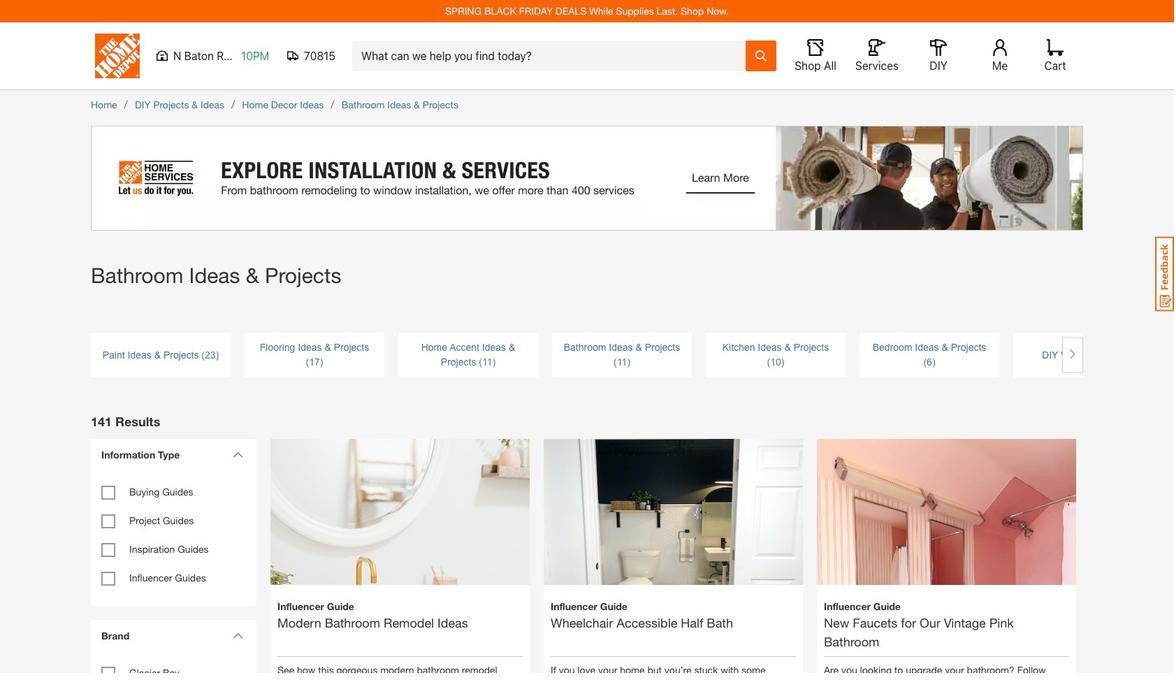 Task type: vqa. For each thing, say whether or not it's contained in the screenshot.
right 6
no



Task type: describe. For each thing, give the bounding box(es) containing it.
open drawer to view account image
[[993, 56, 1008, 73]]

open drawer to view diy image
[[930, 56, 948, 73]]



Task type: locate. For each thing, give the bounding box(es) containing it.
open drawer to view services image
[[856, 56, 899, 73]]

click to redirect to view my cart page image
[[1045, 56, 1067, 73]]

open drawer to update zip code image
[[304, 49, 336, 63]]

search field icon image
[[756, 50, 767, 62]]

open drawer to view shop all image
[[795, 56, 837, 73]]



